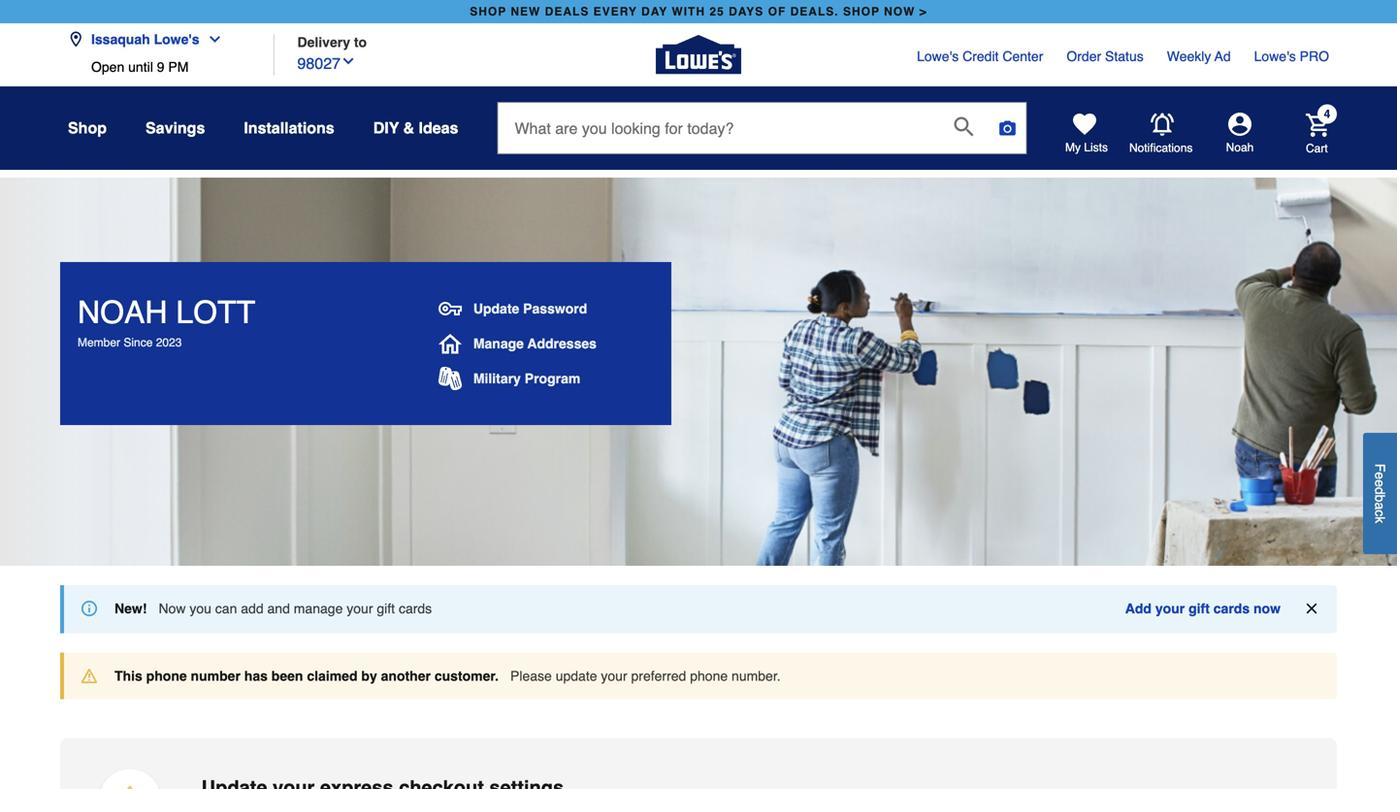 Task type: describe. For each thing, give the bounding box(es) containing it.
search image
[[954, 117, 974, 136]]

lowe's for lowe's pro
[[1254, 49, 1296, 64]]

noah for noah lott member since 2023
[[78, 295, 167, 330]]

installations
[[244, 119, 335, 137]]

lowe's home improvement notification center image
[[1151, 113, 1174, 136]]

delivery
[[297, 34, 350, 50]]

my lists link
[[1066, 113, 1108, 155]]

98027
[[297, 54, 341, 72]]

addresses
[[528, 336, 597, 351]]

every
[[594, 5, 637, 18]]

please update your preferred phone number.
[[510, 668, 781, 684]]

lowe's inside button
[[154, 32, 199, 47]]

savings
[[146, 119, 205, 137]]

been
[[272, 668, 303, 684]]

military program link
[[431, 359, 588, 398]]

lowe's pro link
[[1254, 47, 1330, 66]]

another
[[381, 668, 431, 684]]

days
[[729, 5, 764, 18]]

please
[[510, 668, 552, 684]]

new!
[[115, 601, 147, 616]]

add your gift cards now
[[1126, 601, 1281, 616]]

update
[[556, 668, 597, 684]]

open until 9 pm
[[91, 59, 189, 75]]

issaquah lowe's
[[91, 32, 199, 47]]

cards inside "add your gift cards now" link
[[1214, 601, 1250, 616]]

shop new deals every day with 25 days of deals. shop now >
[[470, 5, 928, 18]]

ad
[[1215, 49, 1231, 64]]

manage
[[473, 336, 524, 351]]

order
[[1067, 49, 1102, 64]]

25
[[710, 5, 725, 18]]

1 e from the top
[[1373, 472, 1388, 479]]

1 phone from the left
[[146, 668, 187, 684]]

lowe's home improvement logo image
[[656, 12, 741, 98]]

cart
[[1306, 141, 1328, 155]]

add
[[241, 601, 264, 616]]

lott
[[176, 295, 255, 330]]

member
[[78, 336, 120, 349]]

k
[[1373, 516, 1388, 523]]

customer.
[[435, 668, 499, 684]]

Search Query text field
[[498, 103, 939, 153]]

you
[[190, 601, 211, 616]]

until
[[128, 59, 153, 75]]

>
[[920, 5, 928, 18]]

chevron down image inside 98027 'button'
[[341, 53, 356, 69]]

add
[[1126, 601, 1152, 616]]

diy & ideas
[[373, 119, 459, 137]]

now
[[1254, 601, 1281, 616]]

order status
[[1067, 49, 1144, 64]]

center
[[1003, 49, 1044, 64]]

manage addresses link
[[431, 324, 605, 363]]

day
[[642, 5, 668, 18]]

4
[[1324, 107, 1331, 121]]

f e e d b a c k button
[[1364, 433, 1398, 554]]

installations button
[[244, 111, 335, 146]]

noah for noah
[[1226, 141, 1254, 154]]

diy
[[373, 119, 399, 137]]

update
[[473, 301, 519, 316]]

by
[[361, 668, 377, 684]]

update password
[[473, 301, 587, 316]]

open
[[91, 59, 124, 75]]

update password link
[[431, 289, 595, 328]]

home image
[[438, 332, 462, 355]]

a
[[1373, 502, 1388, 510]]

this phone number has been claimed by another customer.
[[115, 668, 499, 684]]

c
[[1373, 510, 1388, 516]]

program
[[525, 371, 581, 386]]



Task type: locate. For each thing, give the bounding box(es) containing it.
preferred
[[631, 668, 686, 684]]

dogtags image
[[438, 367, 462, 390]]

password
[[523, 301, 587, 316]]

d
[[1373, 487, 1388, 494]]

noah
[[1226, 141, 1254, 154], [78, 295, 167, 330]]

to
[[354, 34, 367, 50]]

phone left 'number.' on the right bottom of the page
[[690, 668, 728, 684]]

shop button
[[68, 111, 107, 146]]

0 horizontal spatial cards
[[399, 601, 432, 616]]

cards left 'now'
[[1214, 601, 1250, 616]]

military
[[473, 371, 521, 386]]

number
[[191, 668, 241, 684]]

0 horizontal spatial lowe's
[[154, 32, 199, 47]]

noah inside noah lott member since 2023
[[78, 295, 167, 330]]

lowe's credit center
[[917, 49, 1044, 64]]

manage
[[294, 601, 343, 616]]

now
[[884, 5, 916, 18]]

your right update
[[601, 668, 628, 684]]

issaquah
[[91, 32, 150, 47]]

1 horizontal spatial cards
[[1214, 601, 1250, 616]]

deals.
[[791, 5, 839, 18]]

lists
[[1084, 141, 1108, 154]]

claimed
[[307, 668, 358, 684]]

2 cards from the left
[[1214, 601, 1250, 616]]

location image
[[68, 32, 83, 47]]

can
[[215, 601, 237, 616]]

noah lott member since 2023
[[78, 295, 255, 349]]

1 horizontal spatial noah
[[1226, 141, 1254, 154]]

now
[[159, 601, 186, 616]]

pro
[[1300, 49, 1330, 64]]

this
[[115, 668, 142, 684]]

None search field
[[497, 102, 1027, 172]]

order status link
[[1067, 47, 1144, 66]]

ideas
[[419, 119, 459, 137]]

0 vertical spatial chevron down image
[[199, 32, 223, 47]]

0 horizontal spatial gift
[[377, 601, 395, 616]]

savings button
[[146, 111, 205, 146]]

key image
[[438, 297, 462, 320]]

cards
[[399, 601, 432, 616], [1214, 601, 1250, 616]]

1 horizontal spatial gift
[[1189, 601, 1210, 616]]

your
[[347, 601, 373, 616], [1156, 601, 1185, 616], [601, 668, 628, 684]]

1 shop from the left
[[470, 5, 507, 18]]

1 vertical spatial noah
[[78, 295, 167, 330]]

98027 button
[[297, 50, 356, 75]]

2 phone from the left
[[690, 668, 728, 684]]

chevron down image
[[199, 32, 223, 47], [341, 53, 356, 69]]

add your gift cards now link
[[1126, 599, 1281, 618]]

shop new deals every day with 25 days of deals. shop now > link
[[466, 0, 931, 23]]

lowe's home improvement cart image
[[1306, 113, 1330, 137]]

1 gift from the left
[[377, 601, 395, 616]]

pm
[[168, 59, 189, 75]]

shop left new
[[470, 5, 507, 18]]

noah button
[[1194, 113, 1287, 155]]

2 horizontal spatial your
[[1156, 601, 1185, 616]]

2 gift from the left
[[1189, 601, 1210, 616]]

lowe's pro
[[1254, 49, 1330, 64]]

since
[[124, 336, 153, 349]]

credit
[[963, 49, 999, 64]]

shop left the now
[[843, 5, 880, 18]]

lowe's
[[154, 32, 199, 47], [917, 49, 959, 64], [1254, 49, 1296, 64]]

camera image
[[998, 118, 1018, 138]]

2023
[[156, 336, 182, 349]]

&
[[403, 119, 414, 137]]

2 horizontal spatial lowe's
[[1254, 49, 1296, 64]]

shop
[[470, 5, 507, 18], [843, 5, 880, 18]]

info image
[[82, 601, 97, 616]]

number.
[[732, 668, 781, 684]]

e up d
[[1373, 472, 1388, 479]]

9
[[157, 59, 164, 75]]

1 horizontal spatial chevron down image
[[341, 53, 356, 69]]

with
[[672, 5, 706, 18]]

lowe's up pm
[[154, 32, 199, 47]]

b
[[1373, 494, 1388, 502]]

notifications
[[1130, 141, 1193, 155]]

noah inside button
[[1226, 141, 1254, 154]]

military program
[[473, 371, 581, 386]]

lowe's home improvement lists image
[[1073, 113, 1097, 136]]

phone right this at the left
[[146, 668, 187, 684]]

and
[[267, 601, 290, 616]]

0 horizontal spatial shop
[[470, 5, 507, 18]]

issaquah lowe's button
[[68, 20, 230, 59]]

0 horizontal spatial chevron down image
[[199, 32, 223, 47]]

my lists
[[1066, 141, 1108, 154]]

deals
[[545, 5, 589, 18]]

1 horizontal spatial shop
[[843, 5, 880, 18]]

chevron down image inside issaquah lowe's button
[[199, 32, 223, 47]]

1 horizontal spatial lowe's
[[917, 49, 959, 64]]

lowe's left credit
[[917, 49, 959, 64]]

2 e from the top
[[1373, 479, 1388, 487]]

weekly ad link
[[1167, 47, 1231, 66]]

0 vertical spatial noah
[[1226, 141, 1254, 154]]

of
[[768, 5, 786, 18]]

1 horizontal spatial your
[[601, 668, 628, 684]]

cards up another
[[399, 601, 432, 616]]

lowe's for lowe's credit center
[[917, 49, 959, 64]]

now you can add and manage your gift cards
[[159, 601, 432, 616]]

new
[[511, 5, 541, 18]]

gift
[[377, 601, 395, 616], [1189, 601, 1210, 616]]

weekly ad
[[1167, 49, 1231, 64]]

shop
[[68, 119, 107, 137]]

e
[[1373, 472, 1388, 479], [1373, 479, 1388, 487]]

lowe's credit center link
[[917, 47, 1044, 66]]

your right add
[[1156, 601, 1185, 616]]

2 shop from the left
[[843, 5, 880, 18]]

0 horizontal spatial your
[[347, 601, 373, 616]]

has
[[244, 668, 268, 684]]

lowe's inside "link"
[[917, 49, 959, 64]]

f e e d b a c k
[[1373, 464, 1388, 523]]

0 horizontal spatial phone
[[146, 668, 187, 684]]

delivery to
[[297, 34, 367, 50]]

weekly
[[1167, 49, 1212, 64]]

gift right add
[[1189, 601, 1210, 616]]

0 horizontal spatial noah
[[78, 295, 167, 330]]

1 cards from the left
[[399, 601, 432, 616]]

e up b
[[1373, 479, 1388, 487]]

1 vertical spatial chevron down image
[[341, 53, 356, 69]]

status
[[1105, 49, 1144, 64]]

warning image
[[82, 668, 97, 684]]

manage addresses
[[473, 336, 597, 351]]

noah left "cart"
[[1226, 141, 1254, 154]]

noah up since
[[78, 295, 167, 330]]

gift right manage
[[377, 601, 395, 616]]

my
[[1066, 141, 1081, 154]]

your right manage
[[347, 601, 373, 616]]

1 horizontal spatial phone
[[690, 668, 728, 684]]

diy & ideas button
[[373, 111, 459, 146]]

lowe's left pro
[[1254, 49, 1296, 64]]



Task type: vqa. For each thing, say whether or not it's contained in the screenshot.
Eligible
no



